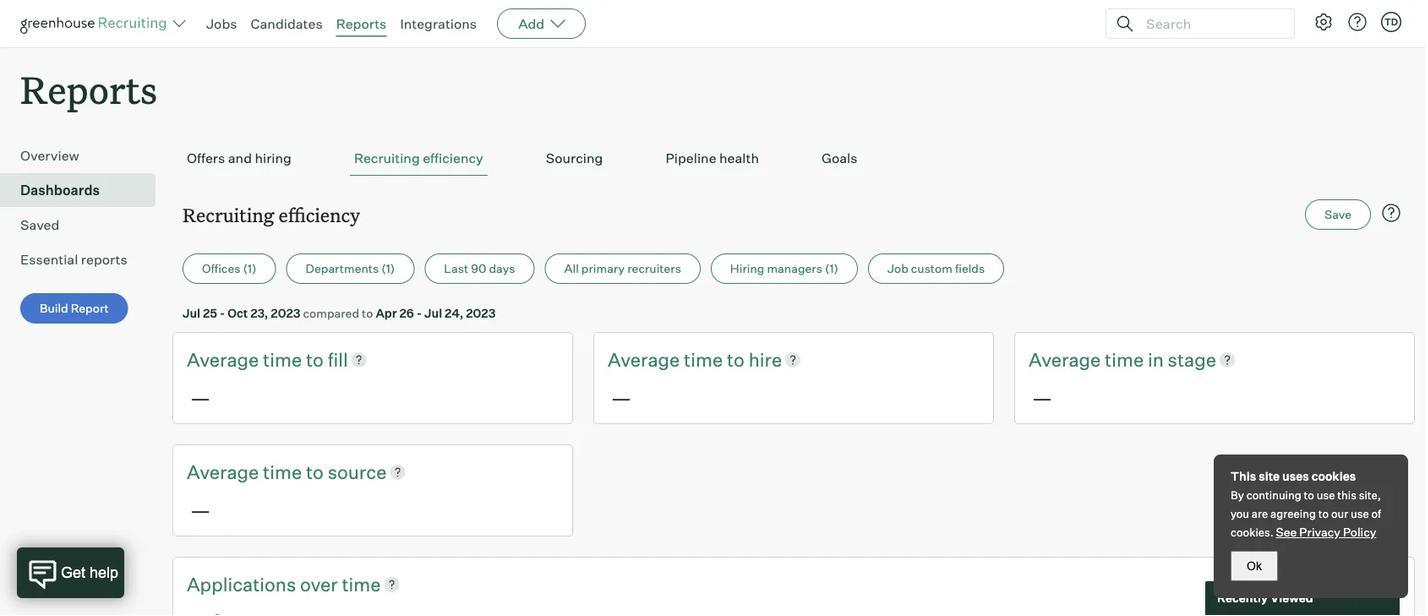 Task type: vqa. For each thing, say whether or not it's contained in the screenshot.


Task type: locate. For each thing, give the bounding box(es) containing it.
departments (1) button
[[286, 254, 415, 284]]

0 horizontal spatial use
[[1317, 489, 1336, 502]]

to left apr
[[362, 306, 373, 321]]

time left the in on the right of page
[[1106, 348, 1144, 371]]

use left 'of'
[[1352, 507, 1370, 521]]

time link for source
[[263, 459, 306, 485]]

time for stage
[[1106, 348, 1144, 371]]

1 vertical spatial use
[[1352, 507, 1370, 521]]

2023 right 24,
[[466, 306, 496, 321]]

oct
[[228, 306, 248, 321]]

time down 23,
[[263, 348, 302, 371]]

uses
[[1283, 469, 1310, 484]]

- right the 26
[[417, 306, 422, 321]]

average link for fill
[[187, 347, 263, 373]]

2 - from the left
[[417, 306, 422, 321]]

stage
[[1169, 348, 1217, 371]]

time link down 23,
[[263, 347, 306, 373]]

1 jul from the left
[[183, 306, 201, 321]]

save button
[[1306, 200, 1372, 230]]

departments (1)
[[306, 262, 395, 276]]

hiring managers (1) button
[[711, 254, 859, 284]]

efficiency
[[423, 150, 484, 167], [279, 202, 360, 227]]

2 jul from the left
[[425, 306, 442, 321]]

time link left source link
[[263, 459, 306, 485]]

(1) right offices
[[243, 262, 257, 276]]

2 (1) from the left
[[382, 262, 395, 276]]

offices (1) button
[[183, 254, 276, 284]]

fill link
[[328, 347, 348, 373]]

viewed
[[1271, 591, 1314, 606]]

reports right the 'candidates'
[[336, 15, 387, 32]]

time left source
[[263, 461, 302, 484]]

pipeline health button
[[662, 141, 764, 176]]

to left source
[[306, 461, 324, 484]]

to link
[[306, 347, 328, 373], [727, 347, 749, 373], [306, 459, 328, 485]]

last 90 days
[[444, 262, 516, 276]]

1 vertical spatial recruiting efficiency
[[183, 202, 360, 227]]

1 horizontal spatial jul
[[425, 306, 442, 321]]

ok button
[[1231, 551, 1279, 582]]

Search text field
[[1143, 11, 1280, 36]]

in link
[[1148, 347, 1169, 373]]

1 horizontal spatial use
[[1352, 507, 1370, 521]]

1 vertical spatial reports
[[20, 64, 157, 114]]

0 horizontal spatial -
[[220, 306, 225, 321]]

average time to
[[187, 348, 328, 371], [608, 348, 749, 371], [187, 461, 328, 484]]

1 vertical spatial efficiency
[[279, 202, 360, 227]]

our
[[1332, 507, 1349, 521]]

reports
[[336, 15, 387, 32], [20, 64, 157, 114]]

jul left 25
[[183, 306, 201, 321]]

source
[[328, 461, 387, 484]]

average time to for source
[[187, 461, 328, 484]]

(1)
[[243, 262, 257, 276], [382, 262, 395, 276], [825, 262, 839, 276]]

departments
[[306, 262, 379, 276]]

0 horizontal spatial efficiency
[[279, 202, 360, 227]]

1 - from the left
[[220, 306, 225, 321]]

0 horizontal spatial (1)
[[243, 262, 257, 276]]

to left 'hire' in the bottom right of the page
[[727, 348, 745, 371]]

time link left stage link
[[1106, 347, 1148, 373]]

time link left hire link on the right bottom
[[684, 347, 727, 373]]

- right 25
[[220, 306, 225, 321]]

days
[[489, 262, 516, 276]]

applications link
[[187, 572, 300, 598]]

2023 right 23,
[[271, 306, 301, 321]]

site
[[1260, 469, 1281, 484]]

average for stage
[[1029, 348, 1101, 371]]

0 horizontal spatial recruiting
[[183, 202, 274, 227]]

0 vertical spatial recruiting
[[354, 150, 420, 167]]

1 (1) from the left
[[243, 262, 257, 276]]

pipeline health
[[666, 150, 759, 167]]

tab list containing offers and hiring
[[183, 141, 1406, 176]]

average link
[[187, 347, 263, 373], [608, 347, 684, 373], [1029, 347, 1106, 373], [187, 459, 263, 485]]

use
[[1317, 489, 1336, 502], [1352, 507, 1370, 521]]

2 horizontal spatial (1)
[[825, 262, 839, 276]]

all primary recruiters
[[565, 262, 682, 276]]

(1) right managers
[[825, 262, 839, 276]]

fill
[[328, 348, 348, 371]]

recruiting efficiency
[[354, 150, 484, 167], [183, 202, 360, 227]]

average for source
[[187, 461, 259, 484]]

(1) for departments (1)
[[382, 262, 395, 276]]

managers
[[767, 262, 823, 276]]

to link for source
[[306, 459, 328, 485]]

0 horizontal spatial jul
[[183, 306, 201, 321]]

offers and hiring
[[187, 150, 292, 167]]

candidates link
[[251, 15, 323, 32]]

last 90 days button
[[425, 254, 535, 284]]

time right the over
[[342, 573, 381, 596]]

1 horizontal spatial 2023
[[466, 306, 496, 321]]

hire link
[[749, 347, 783, 373]]

0 vertical spatial efficiency
[[423, 150, 484, 167]]

efficiency inside 'button'
[[423, 150, 484, 167]]

time link right the over
[[342, 572, 381, 598]]

cookies.
[[1231, 526, 1274, 540]]

to left fill at the bottom left of the page
[[306, 348, 324, 371]]

time left 'hire' in the bottom right of the page
[[684, 348, 723, 371]]

dashboards
[[20, 182, 100, 199]]

see
[[1277, 525, 1298, 540]]

jul
[[183, 306, 201, 321], [425, 306, 442, 321]]

1 horizontal spatial (1)
[[382, 262, 395, 276]]

(1) for offices (1)
[[243, 262, 257, 276]]

-
[[220, 306, 225, 321], [417, 306, 422, 321]]

offices
[[202, 262, 241, 276]]

offers and hiring button
[[183, 141, 296, 176]]

recently viewed
[[1218, 591, 1314, 606]]

time link
[[263, 347, 306, 373], [684, 347, 727, 373], [1106, 347, 1148, 373], [263, 459, 306, 485], [342, 572, 381, 598]]

0 horizontal spatial reports
[[20, 64, 157, 114]]

1 horizontal spatial reports
[[336, 15, 387, 32]]

you
[[1231, 507, 1250, 521]]

time link for fill
[[263, 347, 306, 373]]

0 horizontal spatial 2023
[[271, 306, 301, 321]]

1 horizontal spatial efficiency
[[423, 150, 484, 167]]

to link for fill
[[306, 347, 328, 373]]

tab list
[[183, 141, 1406, 176]]

overview link
[[20, 146, 149, 166]]

time
[[263, 348, 302, 371], [684, 348, 723, 371], [1106, 348, 1144, 371], [263, 461, 302, 484], [342, 573, 381, 596]]

use down cookies
[[1317, 489, 1336, 502]]

— for stage
[[1033, 385, 1053, 411]]

to
[[362, 306, 373, 321], [306, 348, 324, 371], [727, 348, 745, 371], [306, 461, 324, 484], [1305, 489, 1315, 502], [1319, 507, 1330, 521]]

23,
[[251, 306, 268, 321]]

0 vertical spatial recruiting efficiency
[[354, 150, 484, 167]]

1 horizontal spatial -
[[417, 306, 422, 321]]

(1) up apr
[[382, 262, 395, 276]]

to down uses
[[1305, 489, 1315, 502]]

2023
[[271, 306, 301, 321], [466, 306, 496, 321]]

1 horizontal spatial recruiting
[[354, 150, 420, 167]]

all
[[565, 262, 579, 276]]

reports down greenhouse recruiting image
[[20, 64, 157, 114]]

jul left 24,
[[425, 306, 442, 321]]

— for hire
[[611, 385, 632, 411]]

build
[[40, 301, 68, 316]]

agreeing
[[1271, 507, 1317, 521]]

— for source
[[190, 498, 211, 523]]

—
[[190, 385, 211, 411], [611, 385, 632, 411], [1033, 385, 1053, 411], [190, 498, 211, 523]]

job
[[888, 262, 909, 276]]



Task type: describe. For each thing, give the bounding box(es) containing it.
time for source
[[263, 461, 302, 484]]

apr
[[376, 306, 397, 321]]

offices (1)
[[202, 262, 257, 276]]

dashboards link
[[20, 180, 149, 201]]

hiring
[[255, 150, 292, 167]]

this site uses cookies
[[1231, 469, 1357, 484]]

last
[[444, 262, 469, 276]]

report
[[71, 301, 109, 316]]

job custom fields button
[[869, 254, 1005, 284]]

and
[[228, 150, 252, 167]]

0 vertical spatial use
[[1317, 489, 1336, 502]]

25
[[203, 306, 217, 321]]

recruiting inside 'button'
[[354, 150, 420, 167]]

greenhouse recruiting image
[[20, 14, 173, 34]]

recruiters
[[628, 262, 682, 276]]

2 2023 from the left
[[466, 306, 496, 321]]

26
[[400, 306, 414, 321]]

reports
[[81, 251, 127, 268]]

compared
[[303, 306, 359, 321]]

sourcing button
[[542, 141, 608, 176]]

goals button
[[818, 141, 862, 176]]

continuing
[[1247, 489, 1302, 502]]

integrations
[[400, 15, 477, 32]]

— for fill
[[190, 385, 211, 411]]

over link
[[300, 572, 342, 598]]

by continuing to use this site, you are agreeing to our use of cookies.
[[1231, 489, 1382, 540]]

jobs link
[[206, 15, 237, 32]]

recruiting efficiency button
[[350, 141, 488, 176]]

hiring
[[731, 262, 765, 276]]

ok
[[1248, 560, 1263, 573]]

see privacy policy
[[1277, 525, 1377, 540]]

applications
[[187, 573, 296, 596]]

configure image
[[1314, 12, 1335, 32]]

average link for hire
[[608, 347, 684, 373]]

average time to for fill
[[187, 348, 328, 371]]

this
[[1231, 469, 1257, 484]]

primary
[[582, 262, 625, 276]]

fields
[[956, 262, 985, 276]]

goals
[[822, 150, 858, 167]]

time for hire
[[684, 348, 723, 371]]

1 vertical spatial recruiting
[[183, 202, 274, 227]]

to link for hire
[[727, 347, 749, 373]]

site,
[[1360, 489, 1382, 502]]

jobs
[[206, 15, 237, 32]]

average link for source
[[187, 459, 263, 485]]

jul 25 - oct 23, 2023 compared to apr 26 - jul 24, 2023
[[183, 306, 496, 321]]

offers
[[187, 150, 225, 167]]

job custom fields
[[888, 262, 985, 276]]

time for fill
[[263, 348, 302, 371]]

applications over
[[187, 573, 342, 596]]

sourcing
[[546, 150, 603, 167]]

pipeline
[[666, 150, 717, 167]]

hiring managers (1)
[[731, 262, 839, 276]]

this
[[1338, 489, 1357, 502]]

average link for stage
[[1029, 347, 1106, 373]]

recruiting efficiency inside 'button'
[[354, 150, 484, 167]]

time link for hire
[[684, 347, 727, 373]]

overview
[[20, 147, 79, 164]]

1 2023 from the left
[[271, 306, 301, 321]]

to left our
[[1319, 507, 1330, 521]]

source link
[[328, 459, 387, 485]]

of
[[1372, 507, 1382, 521]]

90
[[471, 262, 487, 276]]

over
[[300, 573, 338, 596]]

are
[[1252, 507, 1269, 521]]

average time to for hire
[[608, 348, 749, 371]]

integrations link
[[400, 15, 477, 32]]

saved
[[20, 217, 59, 234]]

health
[[720, 150, 759, 167]]

essential reports
[[20, 251, 127, 268]]

custom
[[912, 262, 953, 276]]

essential reports link
[[20, 250, 149, 270]]

privacy
[[1300, 525, 1341, 540]]

24,
[[445, 306, 464, 321]]

average for fill
[[187, 348, 259, 371]]

hire
[[749, 348, 783, 371]]

add
[[519, 15, 545, 32]]

saved link
[[20, 215, 149, 235]]

0 vertical spatial reports
[[336, 15, 387, 32]]

average for hire
[[608, 348, 680, 371]]

td button
[[1379, 8, 1406, 36]]

cookies
[[1312, 469, 1357, 484]]

faq image
[[1382, 203, 1402, 223]]

build report button
[[20, 294, 128, 324]]

in
[[1148, 348, 1164, 371]]

recently
[[1218, 591, 1269, 606]]

build report
[[40, 301, 109, 316]]

3 (1) from the left
[[825, 262, 839, 276]]

by
[[1231, 489, 1245, 502]]

reports link
[[336, 15, 387, 32]]

stage link
[[1169, 347, 1217, 373]]

td button
[[1382, 12, 1402, 32]]

td
[[1385, 16, 1399, 27]]

save
[[1325, 207, 1352, 222]]

time link for stage
[[1106, 347, 1148, 373]]



